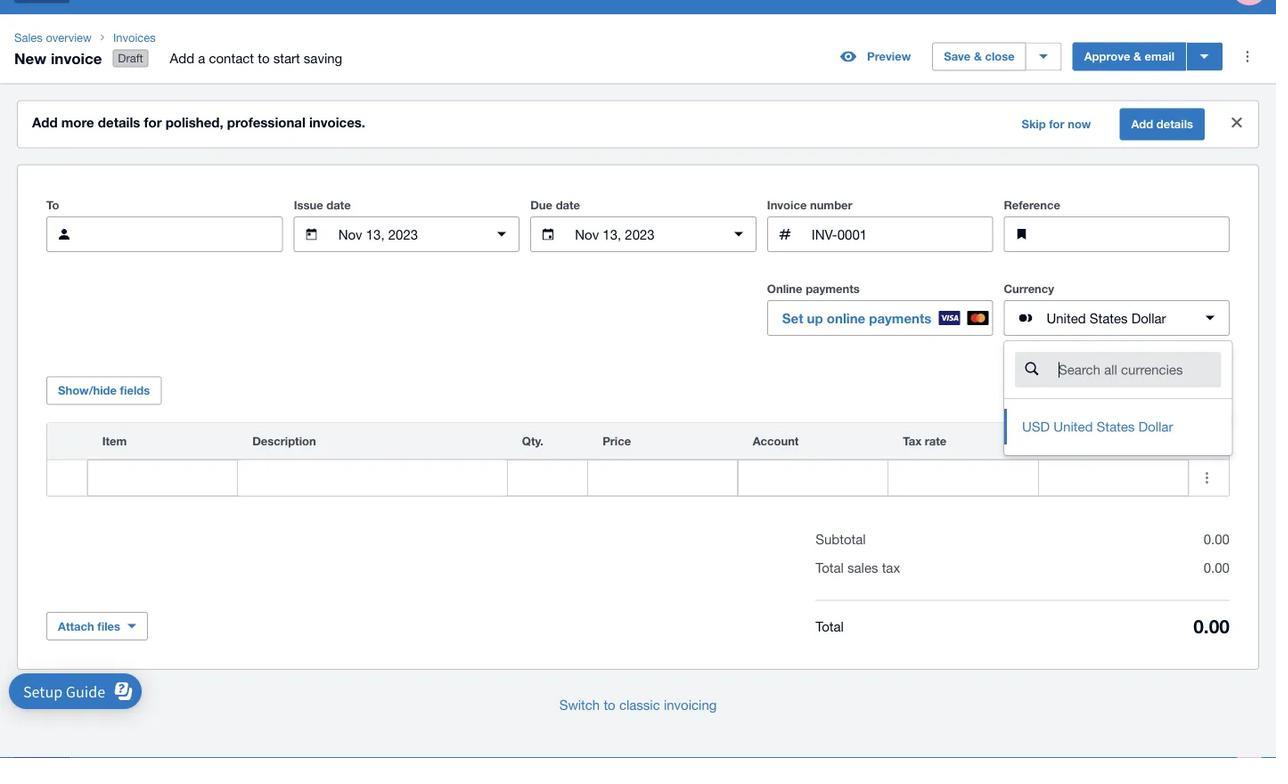 Task type: describe. For each thing, give the bounding box(es) containing it.
Price field
[[588, 461, 738, 495]]

switch to classic invoicing
[[559, 697, 717, 713]]

add a contact to start saving
[[170, 50, 342, 66]]

united states dollar
[[1047, 310, 1166, 326]]

invoices
[[113, 30, 156, 44]]

skip for now button
[[1011, 110, 1102, 139]]

contact
[[209, 50, 254, 66]]

date for issue date
[[326, 198, 351, 212]]

new invoice
[[14, 49, 102, 67]]

more date options image
[[721, 217, 756, 252]]

description
[[252, 435, 316, 448]]

add details button
[[1120, 108, 1205, 140]]

Invoice number text field
[[810, 218, 992, 251]]

more date options image
[[484, 217, 520, 252]]

saving
[[304, 50, 342, 66]]

invoice number element
[[767, 217, 993, 252]]

close
[[985, 50, 1015, 63]]

now
[[1068, 117, 1091, 131]]

overview
[[46, 30, 92, 44]]

due
[[530, 198, 552, 212]]

approve & email button
[[1073, 42, 1186, 71]]

set
[[782, 310, 803, 326]]

switch
[[559, 697, 600, 713]]

skip
[[1022, 117, 1046, 131]]

fields
[[120, 384, 150, 398]]

add for add a contact to start saving
[[170, 50, 194, 66]]

online payments
[[767, 282, 860, 296]]

a
[[198, 50, 205, 66]]

add details
[[1131, 117, 1193, 131]]

approve
[[1084, 50, 1130, 63]]

more line item options image
[[1189, 460, 1225, 496]]

0 horizontal spatial details
[[98, 115, 140, 131]]

tax rate
[[903, 435, 947, 448]]

preview button
[[830, 42, 922, 71]]

are
[[1167, 358, 1184, 372]]

states inside popup button
[[1090, 310, 1128, 326]]

none field search all currencies
[[1003, 341, 1233, 456]]

issue date
[[294, 198, 351, 212]]

Inventory item text field
[[88, 461, 237, 495]]

invoice number
[[767, 198, 852, 212]]

to
[[46, 198, 59, 212]]

close image
[[1219, 105, 1255, 140]]

payments inside popup button
[[869, 310, 931, 326]]

qty.
[[522, 435, 543, 448]]

dollar inside search all currencies field
[[1138, 419, 1173, 435]]

& for close
[[974, 50, 982, 63]]

tax for tax rate
[[903, 435, 922, 448]]

Due date text field
[[573, 218, 714, 251]]

to inside button
[[604, 697, 615, 713]]

sales
[[14, 30, 43, 44]]

more line item options element
[[1189, 424, 1229, 459]]

attach
[[58, 619, 94, 633]]

rate
[[925, 435, 947, 448]]

switch to classic invoicing button
[[545, 687, 731, 723]]

professional
[[227, 115, 305, 131]]

online
[[827, 310, 865, 326]]

invoicing
[[664, 697, 717, 713]]

show/hide
[[58, 384, 117, 398]]

Description text field
[[238, 461, 507, 495]]

save & close button
[[932, 42, 1026, 71]]

draft
[[118, 51, 143, 65]]

save
[[944, 50, 971, 63]]

set up online payments button
[[767, 300, 993, 336]]

usd
[[1022, 419, 1050, 435]]

sales overview
[[14, 30, 92, 44]]

date for due date
[[556, 198, 580, 212]]

classic
[[619, 697, 660, 713]]

files
[[97, 619, 120, 633]]

add more details for polished, professional invoices. status
[[18, 101, 1258, 148]]



Task type: vqa. For each thing, say whether or not it's contained in the screenshot.
0.00 text box
no



Task type: locate. For each thing, give the bounding box(es) containing it.
0 horizontal spatial payments
[[806, 282, 860, 296]]

date right issue
[[326, 198, 351, 212]]

add left "a"
[[170, 50, 194, 66]]

date right the due at the top of page
[[556, 198, 580, 212]]

0 vertical spatial states
[[1090, 310, 1128, 326]]

tax
[[1125, 384, 1143, 398], [903, 435, 922, 448]]

tax
[[882, 560, 900, 576]]

invoices link
[[106, 29, 357, 46]]

Issue date text field
[[336, 218, 477, 251]]

0 vertical spatial dollar
[[1131, 310, 1166, 326]]

subtotal
[[816, 532, 866, 547]]

attach files
[[58, 619, 120, 633]]

0 vertical spatial united
[[1047, 310, 1086, 326]]

2 & from the left
[[1134, 50, 1141, 63]]

states
[[1090, 310, 1128, 326], [1097, 419, 1135, 435]]

to
[[258, 50, 270, 66], [604, 697, 615, 713]]

1 & from the left
[[974, 50, 982, 63]]

Search all currencies text field
[[1057, 353, 1221, 387]]

states inside search all currencies field
[[1097, 419, 1135, 435]]

total sales tax
[[816, 560, 900, 576]]

currency
[[1004, 282, 1054, 296]]

tax for tax exclusive
[[1125, 384, 1143, 398]]

1 horizontal spatial add
[[170, 50, 194, 66]]

group containing usd
[[1004, 341, 1232, 455]]

1 horizontal spatial for
[[1049, 117, 1065, 131]]

set up online payments
[[782, 310, 931, 326]]

number
[[810, 198, 852, 212]]

amounts
[[1114, 358, 1163, 372]]

total
[[816, 560, 844, 576], [816, 618, 844, 634]]

& left email
[[1134, 50, 1141, 63]]

tax exclusive
[[1125, 384, 1194, 398]]

1 horizontal spatial date
[[556, 198, 580, 212]]

none field containing usd
[[1003, 341, 1233, 456]]

states right amount
[[1097, 419, 1135, 435]]

start
[[273, 50, 300, 66]]

issue
[[294, 198, 323, 212]]

total down total sales tax
[[816, 618, 844, 634]]

navigation
[[80, 0, 1000, 14]]

usd united states dollar
[[1022, 419, 1173, 435]]

1 vertical spatial total
[[816, 618, 844, 634]]

united states dollar button
[[1004, 300, 1230, 336]]

contact element
[[46, 217, 283, 252]]

& for email
[[1134, 50, 1141, 63]]

&
[[974, 50, 982, 63], [1134, 50, 1141, 63]]

tax down amounts
[[1125, 384, 1143, 398]]

states up amounts
[[1090, 310, 1128, 326]]

amount
[[1053, 435, 1096, 448]]

attach files button
[[46, 612, 148, 641]]

group inside search all currencies field
[[1004, 341, 1232, 455]]

0 horizontal spatial for
[[144, 115, 162, 131]]

preview
[[867, 50, 911, 63]]

Reference text field
[[1047, 218, 1229, 251]]

1 horizontal spatial details
[[1157, 117, 1193, 131]]

add left more
[[32, 115, 58, 131]]

total down the subtotal
[[816, 560, 844, 576]]

skip for now
[[1022, 117, 1091, 131]]

dollar down tax exclusive
[[1138, 419, 1173, 435]]

to right switch
[[604, 697, 615, 713]]

reference
[[1004, 198, 1060, 212]]

0 horizontal spatial tax
[[903, 435, 922, 448]]

price
[[602, 435, 631, 448]]

for left now
[[1049, 117, 1065, 131]]

item
[[102, 435, 127, 448]]

None field
[[1003, 341, 1233, 456], [88, 460, 237, 496]]

none field inventory item
[[88, 460, 237, 496]]

& right save
[[974, 50, 982, 63]]

2 date from the left
[[556, 198, 580, 212]]

details
[[98, 115, 140, 131], [1157, 117, 1193, 131]]

total for total sales tax
[[816, 560, 844, 576]]

total for total
[[816, 618, 844, 634]]

0 vertical spatial to
[[258, 50, 270, 66]]

date
[[326, 198, 351, 212], [556, 198, 580, 212]]

dollar inside popup button
[[1131, 310, 1166, 326]]

invoice
[[767, 198, 807, 212]]

dollar
[[1131, 310, 1166, 326], [1138, 419, 1173, 435]]

1 total from the top
[[816, 560, 844, 576]]

1 horizontal spatial to
[[604, 697, 615, 713]]

0 vertical spatial none field
[[1003, 341, 1233, 456]]

dollar up amounts are on the right
[[1131, 310, 1166, 326]]

details right more
[[98, 115, 140, 131]]

1 vertical spatial dollar
[[1138, 419, 1173, 435]]

add inside button
[[1131, 117, 1153, 131]]

0 vertical spatial total
[[816, 560, 844, 576]]

0.00 for subtotal
[[1204, 532, 1230, 547]]

0 horizontal spatial to
[[258, 50, 270, 66]]

add
[[170, 50, 194, 66], [32, 115, 58, 131], [1131, 117, 1153, 131]]

1 vertical spatial 0.00
[[1204, 560, 1230, 576]]

0 horizontal spatial add
[[32, 115, 58, 131]]

invoices.
[[309, 115, 365, 131]]

polished,
[[165, 115, 223, 131]]

1 vertical spatial tax
[[903, 435, 922, 448]]

united inside popup button
[[1047, 310, 1086, 326]]

approve & email
[[1084, 50, 1174, 63]]

save & close
[[944, 50, 1015, 63]]

details inside button
[[1157, 117, 1193, 131]]

new
[[14, 49, 47, 67]]

0 vertical spatial tax
[[1125, 384, 1143, 398]]

0 vertical spatial payments
[[806, 282, 860, 296]]

united inside search all currencies field
[[1054, 419, 1093, 435]]

united right usd
[[1054, 419, 1093, 435]]

add for add details
[[1131, 117, 1153, 131]]

payments
[[806, 282, 860, 296], [869, 310, 931, 326]]

2 vertical spatial 0.00
[[1193, 615, 1230, 637]]

more invoice options image
[[1230, 39, 1265, 75]]

add for add more details for polished, professional invoices.
[[32, 115, 58, 131]]

payments up online
[[806, 282, 860, 296]]

add right now
[[1131, 117, 1153, 131]]

tax inside popup button
[[1125, 384, 1143, 398]]

1 vertical spatial states
[[1097, 419, 1135, 435]]

0.00 for total sales tax
[[1204, 560, 1230, 576]]

sales
[[847, 560, 878, 576]]

0 horizontal spatial none field
[[88, 460, 237, 496]]

add more details for polished, professional invoices.
[[32, 115, 365, 131]]

1 date from the left
[[326, 198, 351, 212]]

due date
[[530, 198, 580, 212]]

tax left rate
[[903, 435, 922, 448]]

To text field
[[89, 218, 282, 251]]

2 total from the top
[[816, 618, 844, 634]]

exclusive
[[1146, 384, 1194, 398]]

tax exclusive button
[[1114, 377, 1230, 405]]

for left polished,
[[144, 115, 162, 131]]

more
[[61, 115, 94, 131]]

united down currency at top
[[1047, 310, 1086, 326]]

2 horizontal spatial add
[[1131, 117, 1153, 131]]

tax inside invoice line item list element
[[903, 435, 922, 448]]

1 horizontal spatial none field
[[1003, 341, 1233, 456]]

up
[[807, 310, 823, 326]]

online
[[767, 282, 802, 296]]

1 horizontal spatial &
[[1134, 50, 1141, 63]]

for
[[144, 115, 162, 131], [1049, 117, 1065, 131]]

1 vertical spatial united
[[1054, 419, 1093, 435]]

1 vertical spatial none field
[[88, 460, 237, 496]]

group
[[1004, 341, 1232, 455]]

sales overview link
[[7, 29, 99, 46]]

Amount field
[[1039, 461, 1188, 495]]

invoice
[[51, 49, 102, 67]]

1 horizontal spatial payments
[[869, 310, 931, 326]]

1 horizontal spatial tax
[[1125, 384, 1143, 398]]

show/hide fields button
[[46, 377, 162, 405]]

0.00
[[1204, 532, 1230, 547], [1204, 560, 1230, 576], [1193, 615, 1230, 637]]

email
[[1145, 50, 1174, 63]]

Quantity field
[[508, 461, 587, 495]]

0 horizontal spatial date
[[326, 198, 351, 212]]

1 vertical spatial payments
[[869, 310, 931, 326]]

details left close icon
[[1157, 117, 1193, 131]]

invoice line item list element
[[46, 423, 1230, 497]]

payments right online
[[869, 310, 931, 326]]

account
[[753, 435, 799, 448]]

to left start
[[258, 50, 270, 66]]

united
[[1047, 310, 1086, 326], [1054, 419, 1093, 435]]

amounts are
[[1114, 358, 1184, 372]]

show/hide fields
[[58, 384, 150, 398]]

1 vertical spatial to
[[604, 697, 615, 713]]

0 horizontal spatial &
[[974, 50, 982, 63]]

0 vertical spatial 0.00
[[1204, 532, 1230, 547]]

for inside button
[[1049, 117, 1065, 131]]



